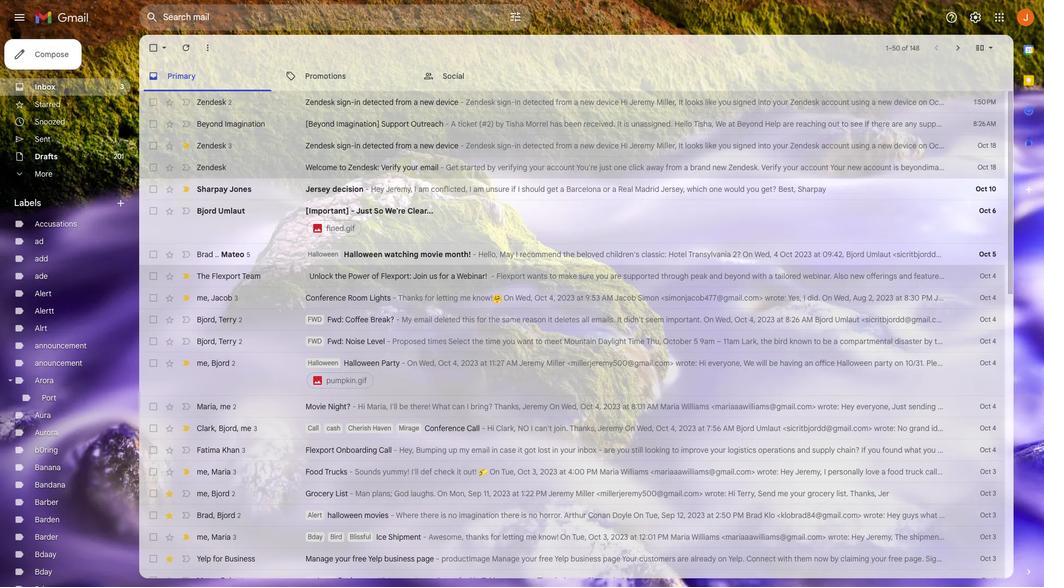 Task type: vqa. For each thing, say whether or not it's contained in the screenshot.


Task type: describe. For each thing, give the bounding box(es) containing it.
signed for 18,
[[734, 141, 757, 151]]

row containing yelp for business
[[139, 549, 1006, 570]]

4:00
[[569, 467, 585, 477]]

2 join from the left
[[974, 272, 988, 281]]

1 vertical spatial just
[[893, 402, 907, 412]]

12,
[[677, 511, 686, 521]]

18 for welcome to zendesk: verify your email - get started by verifying your account you're just one click away from a brand new zendesk. verify your account your new account is beyondimaginationhelp.zendesk.com see
[[991, 163, 997, 171]]

using for 18,
[[852, 141, 870, 151]]

account for zendesk sign-in detected from a new device hi jeremy miller, it looks like you signed into your zendesk account using a new device on october 18, 2023 at 14:23: locatio
[[822, 141, 850, 151]]

man
[[356, 489, 370, 499]]

wed, up join.
[[562, 402, 579, 412]]

gmail image
[[35, 7, 94, 28]]

favorite
[[970, 511, 997, 521]]

oct 4 for 10th row from the bottom of the main content containing primary
[[981, 359, 997, 367]]

2 page from the left
[[603, 555, 621, 564]]

1 horizontal spatial and
[[798, 446, 811, 456]]

time
[[628, 337, 645, 347]]

by right (#2)
[[496, 119, 504, 129]]

your up the help on the top right
[[773, 97, 789, 107]]

at left "9:53"
[[577, 293, 584, 303]]

1 vertical spatial <sicritbjordd@gmail.com>
[[862, 315, 952, 325]]

1 page from the left
[[417, 555, 434, 564]]

food
[[888, 467, 904, 477]]

me down fatima
[[197, 467, 208, 477]]

webinar!
[[457, 272, 488, 281]]

taco
[[962, 467, 978, 477]]

to right the known
[[815, 337, 822, 347]]

ade link
[[35, 272, 48, 281]]

ever
[[964, 424, 979, 434]]

barber link
[[35, 498, 59, 508]]

me up clark , bjord , me 3
[[220, 402, 231, 412]]

1 vertical spatial letting
[[503, 533, 524, 543]]

4 left the let
[[993, 446, 997, 454]]

grocery
[[808, 489, 835, 499]]

are left any
[[892, 119, 904, 129]]

2 vertical spatial october
[[664, 337, 692, 347]]

i up clear... on the top of the page
[[415, 184, 417, 194]]

am right 8:01
[[648, 402, 659, 412]]

on right 🤗 image
[[504, 293, 514, 303]]

oct 4 for 12th row from the bottom
[[981, 316, 997, 324]]

your up best,
[[784, 163, 799, 173]]

3 inside the fatima khan 3
[[242, 447, 246, 455]]

2 verify from the left
[[762, 163, 782, 173]]

up
[[943, 555, 953, 564]]

1 horizontal spatial i'll
[[412, 467, 419, 477]]

away
[[647, 163, 665, 173]]

0 vertical spatial <sicritbjordd@gmail.com>
[[893, 250, 983, 260]]

oct down zone
[[981, 490, 992, 498]]

are left already at bottom
[[678, 555, 689, 564]]

1 vertical spatial what
[[921, 511, 938, 521]]

[beyond imagination] support outreach - a ticket (#2) by tisha morrel has been received. it is unassigned. hello tisha, we at beyond help are reaching out to see if there are any support initiates you'd like for us to b
[[306, 119, 1045, 129]]

which
[[688, 184, 708, 194]]

it left didn't
[[618, 315, 622, 325]]

1 vertical spatial williams
[[621, 467, 649, 477]]

for left business
[[213, 555, 223, 564]]

alert for alert halloween movies - where there is no imagination there is no horror. arthur conan doyle on tue, sep 12, 2023 at 2:50 pm brad klo <klobrad84@gmail.com> wrote: hey guys what are your favorite halloween mo
[[308, 512, 322, 520]]

wrote: down jer
[[864, 511, 886, 521]]

at left 13:50:
[[991, 97, 998, 107]]

oct up born
[[981, 403, 992, 411]]

1 horizontal spatial your
[[831, 163, 846, 173]]

1 horizontal spatial us
[[1024, 119, 1032, 129]]

2023 up "deletes"
[[558, 293, 575, 303]]

maria up grocery list - man plans; god laughs. on mon, sep 11, 2023 at 1:22 pm jeremy miller <millerjeremy500@gmail.com> wrote: hi terry, send me your grocery list. thanks, jer
[[600, 467, 619, 477]]

labels heading
[[14, 198, 115, 209]]

2 horizontal spatial and
[[900, 272, 913, 281]]

0 vertical spatial <millerjeremy500@gmail.com>
[[568, 359, 674, 368]]

2 sharpay from the left
[[798, 184, 827, 194]]

1:50 pm
[[975, 98, 997, 106]]

barder link
[[35, 533, 58, 543]]

0 vertical spatial email
[[421, 163, 439, 173]]

children's
[[607, 250, 640, 260]]

brad for ..
[[197, 250, 213, 259]]

(#2)
[[479, 119, 494, 129]]

over
[[506, 576, 521, 586]]

to left make
[[550, 272, 557, 281]]

2 horizontal spatial 5
[[993, 250, 997, 259]]

to right "want"
[[536, 337, 543, 347]]

cherish
[[348, 424, 371, 433]]

2 vertical spatial it
[[457, 467, 462, 477]]

more image
[[202, 42, 213, 53]]

may
[[500, 250, 514, 260]]

flexport onboarding call - hey, bumping up my email in case it got lost in your inbox - are you still looking to improve your logistics operations and supply chain? if you found what you were looking for, just let me kno
[[306, 446, 1045, 456]]

0 horizontal spatial there
[[421, 511, 439, 521]]

0 vertical spatial 1
[[887, 44, 889, 52]]

october for 18,
[[930, 141, 958, 151]]

jersey,
[[661, 184, 686, 194]]

[important]
[[306, 206, 349, 216]]

in up "tisha" at the top of the page
[[515, 97, 521, 107]]

the up ideas
[[1030, 337, 1042, 347]]

- up ticket
[[461, 97, 464, 107]]

row containing beyond imagination
[[139, 113, 1045, 135]]

, for row containing clark
[[215, 424, 217, 433]]

jeremy up the can't
[[523, 402, 548, 412]]

on down arthur
[[561, 533, 571, 543]]

- right "darkness"
[[373, 576, 376, 586]]

oct down wants
[[535, 293, 548, 303]]

1 vertical spatial <millerjeremy500@gmail.com>
[[597, 489, 703, 499]]

shipment
[[910, 533, 942, 543]]

0 vertical spatial be
[[824, 337, 832, 347]]

jeremy, up grocery
[[796, 467, 823, 477]]

in left case on the left bottom of the page
[[492, 446, 498, 456]]

oct down born
[[981, 446, 992, 454]]

the left taco on the bottom
[[949, 467, 960, 477]]

grocery
[[306, 489, 334, 499]]

0 vertical spatial it
[[548, 315, 553, 325]]

18 for zendesk sign-in detected from a new device - zendesk sign-in detected from a new device hi jeremy miller, it looks like you signed into your zendesk account using a new device on october 18, 2023 at 14:23: locatio
[[991, 141, 997, 150]]

1 vertical spatial has
[[967, 337, 979, 347]]

, for 10th row from the bottom of the main content containing primary
[[208, 358, 210, 368]]

fwd for fwd: coffee break?
[[308, 316, 322, 324]]

fwd: for fwd: coffee break?
[[328, 315, 344, 325]]

on right 🌮 image
[[490, 467, 500, 477]]

detected up zendesk: on the left
[[363, 141, 394, 151]]

1 no from the left
[[449, 511, 457, 521]]

i right may
[[516, 250, 518, 260]]

oct 4 for 11th row from the bottom
[[981, 337, 997, 346]]

- right the trucks
[[350, 467, 353, 477]]

- right night?
[[353, 402, 356, 412]]

imagination]
[[337, 119, 380, 129]]

19 row from the top
[[139, 527, 1045, 549]]

daylight
[[599, 337, 627, 347]]

1 horizontal spatial it
[[518, 446, 523, 456]]

bday inside row
[[308, 533, 323, 542]]

using for 19,
[[852, 97, 870, 107]]

oct up tailored
[[781, 250, 793, 260]]

for left t
[[1033, 533, 1043, 543]]

8:01
[[632, 402, 646, 412]]

in up imagination]
[[355, 97, 361, 107]]

- left hello,
[[473, 250, 477, 260]]

, for 18th row from the top of the main content containing primary
[[213, 511, 215, 521]]

zendesk down primary tab
[[197, 97, 226, 107]]

fwd fwd: noise level - proposed times select the time you want to meet mountain daylight time thu, october 5 9am – 11am lark, the bird known to be a compartmental disaster by the fda, has made off with the a
[[308, 337, 1045, 347]]

1 vertical spatial like
[[999, 119, 1010, 129]]

2 thanks from the left
[[1008, 533, 1031, 543]]

we've
[[1024, 315, 1043, 325]]

barden link
[[35, 515, 60, 525]]

oct down movie night? - hi maria, i'll be there! what can i bring? thanks, jeremy on wed, oct 4, 2023 at 8:01 am maria williams <mariaaawilliams@gmail.com> wrote: hey everyone, just sending a friendly invitation for
[[656, 424, 669, 434]]

4 up tailored
[[774, 250, 779, 260]]

0 horizontal spatial can
[[419, 576, 432, 586]]

miller, for zendesk sign-in detected from a new device hi jeremy miller, it looks like you signed into your zendesk account using a new device on october 19, 2023 at 13:50: locatio
[[657, 97, 677, 107]]

customers
[[640, 555, 676, 564]]

0 horizontal spatial thanks,
[[495, 402, 521, 412]]

1 sharpay from the left
[[197, 184, 228, 194]]

fined.gif
[[327, 224, 355, 233]]

1 horizontal spatial 1
[[995, 577, 997, 585]]

grand
[[910, 424, 930, 434]]

support
[[920, 119, 947, 129]]

wrote: up "us"
[[985, 250, 1006, 260]]

oct 3 for man plans; god laughs. on mon, sep 11, 2023 at 1:22 pm jeremy miller <millerjeremy500@gmail.com> wrote: hi terry, send me your grocery list. thanks, jer
[[981, 490, 997, 498]]

0 vertical spatial 3,
[[533, 467, 539, 477]]

tab list inside main content
[[139, 61, 1014, 91]]

supported
[[624, 272, 660, 281]]

alert halloween movies - where there is no imagination there is no horror. arthur conan doyle on tue, sep 12, 2023 at 2:50 pm brad klo <klobrad84@gmail.com> wrote: hey guys what are your favorite halloween mo
[[308, 511, 1045, 521]]

device up any
[[895, 97, 917, 107]]

where
[[396, 511, 419, 521]]

0 vertical spatial know!
[[473, 293, 493, 303]]

row containing bjord umlaut
[[139, 200, 1006, 244]]

201
[[114, 152, 124, 161]]

0 horizontal spatial miller
[[547, 359, 566, 368]]

bring?
[[471, 402, 493, 412]]

3 row from the top
[[139, 135, 1045, 157]]

0 horizontal spatial call
[[308, 424, 319, 433]]

account for get started by verifying your account you're just one click away from a brand new zendesk. verify your account your new account is beyondimaginationhelp.zendesk.com see
[[864, 163, 892, 173]]

in down "tisha" at the top of the page
[[515, 141, 521, 151]]

inbox link
[[35, 82, 55, 92]]

0 vertical spatial miller
[[962, 293, 981, 303]]

1 horizontal spatial flexport
[[306, 446, 335, 456]]

0 vertical spatial has
[[550, 119, 563, 129]]

0 horizontal spatial mateo
[[197, 576, 219, 586]]

wed, down 8:01
[[637, 424, 655, 434]]

oct right ever
[[981, 424, 992, 433]]

0 horizontal spatial one
[[614, 163, 627, 173]]

2 vertical spatial <mariaaawilliams@gmail.com>
[[722, 533, 827, 543]]

3 inside labels navigation
[[120, 83, 124, 91]]

should
[[522, 184, 545, 194]]

1 vertical spatial us
[[430, 272, 438, 281]]

submit
[[952, 359, 976, 368]]

brad for ,
[[197, 511, 213, 521]]

support image
[[946, 11, 959, 24]]

beyond
[[725, 272, 751, 281]]

mountain
[[565, 337, 597, 347]]

hello
[[675, 119, 693, 129]]

1 vertical spatial of
[[372, 272, 379, 281]]

detected up morrel
[[523, 97, 554, 107]]

- thanks for letting me know!
[[391, 293, 493, 303]]

help
[[766, 119, 782, 129]]

accusations
[[35, 219, 77, 229]]

11:27
[[489, 359, 505, 368]]

oct down conan
[[589, 533, 602, 543]]

1 thanks from the left
[[466, 533, 489, 543]]

row containing maria
[[139, 396, 1016, 418]]

for left b
[[1030, 272, 1040, 281]]

barder
[[35, 533, 58, 543]]

pm right 4:00
[[587, 467, 598, 477]]

am right 11:27
[[507, 359, 518, 368]]

business
[[225, 555, 255, 564]]

fda,
[[949, 337, 965, 347]]

0 vertical spatial <mariaaawilliams@gmail.com>
[[712, 402, 817, 412]]

are right 'inbox'
[[604, 446, 616, 456]]

almost
[[434, 576, 457, 586]]

aug
[[854, 293, 867, 303]]

oct down made
[[981, 359, 992, 367]]

1 manage from the left
[[306, 555, 334, 564]]

locatio for zendesk sign-in detected from a new device hi jeremy miller, it looks like you signed into your zendesk account using a new device on october 19, 2023 at 13:50: locatio
[[1022, 97, 1045, 107]]

we inside cell
[[744, 359, 755, 368]]

tailored
[[775, 272, 802, 281]]

0 horizontal spatial sep
[[469, 489, 482, 499]]

it.
[[474, 576, 480, 586]]

unlock the power of flexport: join us for a webinar! - flexport wants to make sure you are supported through peak and beyond with a tailored webinar. also new offerings and features! eguide join us prepare for b
[[306, 272, 1045, 281]]

banana link
[[35, 463, 61, 473]]

movie night? - hi maria, i'll be there! what can i bring? thanks, jeremy on wed, oct 4, 2023 at 8:01 am maria williams <mariaaawilliams@gmail.com> wrote: hey everyone, just sending a friendly invitation for
[[306, 402, 1016, 412]]

0 horizontal spatial and
[[710, 272, 723, 281]]

1 horizontal spatial mateo
[[221, 250, 245, 259]]

i left should
[[518, 184, 520, 194]]

cell for oct 4
[[306, 358, 1045, 391]]

oct 3 for productimage manage your free yelp business page your customers are already on yelp. connect with them now by claiming your free page. sign up
[[981, 555, 997, 563]]

b0ring
[[35, 446, 58, 456]]

social tab
[[415, 61, 552, 91]]

0 horizontal spatial your
[[623, 555, 638, 564]]

3 inside clark , bjord , me 3
[[254, 425, 257, 433]]

ad
[[35, 237, 44, 247]]

2023 up webinar.
[[795, 250, 812, 260]]

16 row from the top
[[139, 462, 1020, 483]]

am right "9:53"
[[602, 293, 614, 303]]

halloween down compartmental
[[837, 359, 873, 368]]

, for 17th row
[[208, 489, 210, 499]]

october for 19,
[[930, 97, 958, 107]]

2 am from the left
[[474, 184, 484, 194]]

4, up 'flexport onboarding call - hey, bumping up my email in case it got lost in your inbox - are you still looking to improve your logistics operations and supply chain? if you found what you were looking for, just let me kno'
[[671, 424, 677, 434]]

0 horizontal spatial jacob
[[211, 293, 233, 303]]

main content containing primary
[[139, 35, 1045, 588]]

2 vertical spatial miller
[[576, 489, 595, 499]]

compose button
[[4, 39, 82, 70]]

for up '- thanks for letting me know!' at the left of page
[[439, 272, 449, 281]]

invitation
[[973, 402, 1004, 412]]

2 vertical spatial email
[[472, 446, 490, 456]]

brad left klo
[[747, 511, 763, 521]]

signed for 19,
[[734, 97, 757, 107]]

alertt
[[35, 306, 54, 316]]

for down imagination
[[491, 533, 501, 543]]

1 vertical spatial if
[[512, 184, 516, 194]]

1 horizontal spatial of
[[903, 44, 909, 52]]

1 horizontal spatial one
[[710, 184, 723, 194]]

0 vertical spatial letting
[[437, 293, 458, 303]]

1 horizontal spatial thanks,
[[570, 424, 597, 434]]

2 manage from the left
[[492, 555, 520, 564]]

0 vertical spatial what
[[905, 446, 922, 456]]

unassigned.
[[632, 119, 673, 129]]

received.
[[584, 119, 616, 129]]

1 horizontal spatial the
[[538, 576, 551, 586]]

1 vertical spatial <mariaaawilliams@gmail.com>
[[651, 467, 756, 477]]

2 horizontal spatial there
[[872, 119, 890, 129]]

0 horizontal spatial flexport
[[212, 272, 241, 281]]

i left did.
[[804, 293, 806, 303]]

jeremy up unassigned.
[[630, 97, 655, 107]]

0 horizontal spatial with
[[753, 272, 767, 281]]

2 horizontal spatial thanks,
[[851, 489, 877, 499]]

more button
[[0, 165, 131, 183]]

8:26 am
[[974, 120, 997, 128]]

2023 right 12,
[[688, 511, 705, 521]]

1 horizontal spatial with
[[778, 555, 793, 564]]

hey down operations
[[781, 467, 794, 477]]

1 vertical spatial sep
[[662, 511, 675, 521]]

maria , me 2
[[197, 402, 237, 412]]

2 horizontal spatial mateo
[[623, 576, 645, 586]]

thoughts
[[1008, 250, 1041, 260]]

1 horizontal spatial tue,
[[573, 533, 587, 543]]

1 join from the left
[[413, 272, 428, 281]]

am right 7:56
[[724, 424, 735, 434]]

4, up "deletes"
[[550, 293, 556, 303]]

1 horizontal spatial know!
[[539, 533, 559, 543]]

ice shipment - awesome, thanks for letting me know! on tue, oct 3, 2023 at 12:01 pm maria williams <mariaaawilliams@gmail.com> wrote: hey jeremy, the shipment of ice has arrived, thanks for t
[[377, 533, 1045, 543]]

1 horizontal spatial 5
[[694, 337, 698, 347]]

out!
[[464, 467, 477, 477]]

1 horizontal spatial can
[[453, 402, 465, 412]]

get
[[547, 184, 559, 194]]

2,
[[869, 293, 875, 303]]

4 down made
[[993, 359, 997, 367]]

0 vertical spatial everyone,
[[709, 359, 743, 368]]

1 horizontal spatial there
[[501, 511, 520, 521]]

accusations link
[[35, 219, 77, 229]]

your down the help on the top right
[[773, 141, 789, 151]]

me up me.
[[526, 533, 537, 543]]

started
[[461, 163, 486, 173]]

been
[[565, 119, 582, 129]]

- down bring?
[[482, 424, 486, 434]]

main menu image
[[13, 11, 26, 24]]

jer
[[879, 489, 890, 499]]

would
[[725, 184, 745, 194]]

offerings
[[867, 272, 898, 281]]

2 looking from the left
[[957, 446, 982, 456]]

toggle split pane mode image
[[975, 42, 986, 53]]

at left 8:26
[[777, 315, 784, 325]]

row containing fatima khan
[[139, 440, 1045, 462]]

your left 'inbox'
[[561, 446, 576, 456]]

me , bjord 2 for oct 4
[[197, 358, 235, 368]]

alertt link
[[35, 306, 54, 316]]

arrived,
[[980, 533, 1006, 543]]

, for 12th row from the bottom
[[215, 315, 217, 325]]

kno
[[1035, 446, 1045, 456]]

on right party
[[408, 359, 418, 368]]

at right tisha,
[[729, 119, 736, 129]]

the left time
[[472, 337, 484, 347]]

wrote: up 2:50
[[705, 489, 727, 499]]

2 vertical spatial <sicritbjordd@gmail.com>
[[783, 424, 873, 434]]

0 vertical spatial i'll
[[390, 402, 398, 412]]

seems
[[977, 315, 1000, 325]]

maria down 12,
[[671, 533, 690, 543]]

oct left off
[[981, 337, 992, 346]]

pm right 1:22
[[536, 489, 547, 499]]

into for 18,
[[759, 141, 772, 151]]

0 vertical spatial tue,
[[502, 467, 516, 477]]

oct right taco on the bottom
[[981, 468, 992, 476]]

2 me , maria 3 from the top
[[197, 533, 237, 542]]

bird
[[775, 337, 788, 347]]

2 vertical spatial has
[[966, 533, 978, 543]]

1 horizontal spatial call
[[379, 446, 392, 456]]

, for 3rd row from the bottom
[[208, 533, 210, 542]]

2 vertical spatial williams
[[692, 533, 720, 543]]

<millerjeremy500@
[[983, 293, 1045, 303]]

2 inside maria , me 2
[[233, 403, 237, 411]]

2 free from the left
[[539, 555, 553, 564]]

darkness - hi jeremy, i can almost feel it. taking over me. the darkness. sincerely, mateo
[[338, 576, 645, 586]]

1 horizontal spatial just
[[997, 446, 1009, 456]]

at inside cell
[[481, 359, 487, 368]]



Task type: locate. For each thing, give the bounding box(es) containing it.
looks up brand at top right
[[686, 141, 704, 151]]

0 vertical spatial your
[[831, 163, 846, 173]]

up
[[449, 446, 458, 456]]

to right out
[[842, 119, 849, 129]]

, for 11th row from the bottom
[[215, 337, 217, 346]]

important.
[[667, 315, 702, 325]]

2 me , bjord 2 from the top
[[197, 489, 235, 499]]

oct 4 down made
[[981, 359, 997, 367]]

6 row from the top
[[139, 200, 1006, 244]]

09:42,
[[823, 250, 845, 260]]

at left 2:50
[[707, 511, 714, 521]]

10
[[990, 185, 997, 193]]

fwd: for fwd: noise level
[[328, 337, 344, 347]]

1 am from the left
[[419, 184, 429, 194]]

1 horizontal spatial bday
[[308, 533, 323, 542]]

halloween down noise
[[344, 359, 380, 368]]

sent link
[[35, 134, 51, 144]]

oct 4 for row containing maria
[[981, 403, 997, 411]]

1 oct 18 from the top
[[978, 141, 997, 150]]

looks for zendesk sign-in detected from a new device hi jeremy miller, it looks like you signed into your zendesk account using a new device on october 18, 2023 at 14:23: locatio
[[686, 141, 704, 151]]

thanks
[[466, 533, 489, 543], [1008, 533, 1031, 543]]

pm right the 8:30
[[922, 293, 933, 303]]

sign-
[[337, 97, 355, 107], [497, 97, 515, 107], [337, 141, 355, 151], [497, 141, 515, 151]]

1 vertical spatial everyone,
[[857, 402, 891, 412]]

4 row from the top
[[139, 157, 1045, 179]]

1 vertical spatial be
[[770, 359, 779, 368]]

hey,
[[400, 446, 414, 456]]

more
[[35, 169, 53, 179]]

1 horizontal spatial thanks
[[1008, 533, 1031, 543]]

0 vertical spatial williams
[[682, 402, 710, 412]]

9 row from the top
[[139, 287, 1045, 309]]

1 vertical spatial email
[[414, 315, 433, 325]]

ad link
[[35, 237, 44, 247]]

1 looks from the top
[[686, 97, 704, 107]]

6
[[993, 207, 997, 215]]

2 row from the top
[[139, 113, 1045, 135]]

now
[[815, 555, 829, 564]]

madrid
[[636, 184, 660, 194]]

wrote: down office
[[818, 402, 840, 412]]

2 horizontal spatial with
[[1014, 337, 1028, 347]]

search mail image
[[143, 8, 162, 27]]

0 horizontal spatial bday
[[35, 568, 52, 577]]

0 horizontal spatial looking
[[646, 446, 671, 456]]

flexport:
[[381, 272, 412, 281]]

seem
[[646, 315, 665, 325]]

0 horizontal spatial if
[[512, 184, 516, 194]]

2 horizontal spatial flexport
[[497, 272, 526, 281]]

device up the get at the top
[[436, 141, 459, 151]]

tisha
[[506, 119, 524, 129]]

1 vertical spatial it
[[518, 446, 523, 456]]

sign- up "tisha" at the top of the page
[[497, 97, 515, 107]]

arthur
[[564, 511, 587, 521]]

0 vertical spatial just
[[600, 163, 612, 173]]

fwd inside "fwd fwd: noise level - proposed times select the time you want to meet mountain daylight time thu, october 5 9am – 11am lark, the bird known to be a compartmental disaster by the fda, has made off with the a"
[[308, 337, 322, 346]]

- right "level"
[[387, 337, 391, 347]]

main content
[[139, 35, 1045, 588]]

sign- up imagination]
[[337, 97, 355, 107]]

miller down eguide
[[962, 293, 981, 303]]

cell containing halloween party
[[306, 358, 1045, 391]]

5 oct 4 from the top
[[981, 359, 997, 367]]

halloween inside "halloween halloween watching movie month! - hello, may i recommend the beloved children's classic: hotel transylvania 2? on wed, 4 oct 2023 at 09:42, bjord umlaut <sicritbjordd@gmail.com> wrote: thoughts a"
[[308, 250, 339, 259]]

free down blissful
[[353, 555, 367, 564]]

mateo right ..
[[221, 250, 245, 259]]

1 horizontal spatial join
[[974, 272, 988, 281]]

- inside the [important] - just so we're clear... link
[[351, 206, 355, 216]]

3 yelp from the left
[[555, 555, 569, 564]]

2 oct 18 from the top
[[978, 163, 997, 171]]

0 horizontal spatial be
[[400, 402, 408, 412]]

1 horizontal spatial if
[[866, 119, 870, 129]]

5 left 9am
[[694, 337, 698, 347]]

me up maria , me 2
[[197, 358, 208, 368]]

like for zendesk sign-in detected from a new device hi jeremy miller, it looks like you signed into your zendesk account using a new device on october 18, 2023 at 14:23: locatio
[[706, 141, 717, 151]]

pm
[[922, 293, 933, 303], [587, 467, 598, 477], [536, 489, 547, 499], [734, 511, 745, 521], [658, 533, 669, 543]]

1 18 from the top
[[991, 141, 997, 150]]

sign
[[926, 555, 941, 564]]

oct 18
[[978, 141, 997, 150], [978, 163, 997, 171]]

1 vertical spatial we
[[744, 359, 755, 368]]

jeremy, up we're
[[386, 184, 413, 194]]

0 horizontal spatial we
[[716, 119, 727, 129]]

1 horizontal spatial jacob
[[615, 293, 637, 303]]

2 miller, from the top
[[657, 141, 677, 151]]

hey left the guys
[[888, 511, 901, 521]]

- right shipment at the left
[[423, 533, 427, 543]]

thu,
[[647, 337, 662, 347]]

[beyond
[[306, 119, 335, 129]]

conference for conference room lights
[[306, 293, 346, 303]]

7 oct 4 from the top
[[981, 424, 997, 433]]

off
[[1002, 337, 1012, 347]]

1 vertical spatial locatio
[[1021, 141, 1045, 151]]

there!
[[410, 402, 431, 412]]

1 fwd: from the top
[[328, 315, 344, 325]]

williams up already at bottom
[[692, 533, 720, 543]]

2 horizontal spatial tue,
[[646, 511, 660, 521]]

2 oct 4 from the top
[[981, 294, 997, 302]]

3 oct 4 from the top
[[981, 316, 997, 324]]

your up should
[[530, 163, 545, 173]]

2 signed from the top
[[734, 141, 757, 151]]

1 vertical spatial bday
[[35, 568, 52, 577]]

the
[[197, 272, 210, 281], [895, 533, 909, 543], [538, 576, 551, 586]]

17 row from the top
[[139, 483, 1006, 505]]

we left the will
[[744, 359, 755, 368]]

oct 18 for zendesk sign-in detected from a new device - zendesk sign-in detected from a new device hi jeremy miller, it looks like you signed into your zendesk account using a new device on october 18, 2023 at 14:23: locatio
[[978, 141, 997, 150]]

alert for alert
[[35, 289, 52, 299]]

tab list containing primary
[[139, 61, 1014, 91]]

hi inside cell
[[700, 359, 707, 368]]

1 oct 3 from the top
[[981, 468, 997, 476]]

8 row from the top
[[139, 266, 1045, 287]]

- sounds yummy! i'll def check it out!
[[348, 467, 479, 477]]

1 me , maria 3 from the top
[[197, 467, 237, 477]]

18 left 14:23:
[[991, 141, 997, 150]]

account for zendesk sign-in detected from a new device hi jeremy miller, it looks like you signed into your zendesk account using a new device on october 19, 2023 at 13:50: locatio
[[822, 97, 850, 107]]

jeremy up the horror.
[[549, 489, 574, 499]]

letting up over
[[503, 533, 524, 543]]

umlaut
[[218, 206, 245, 216], [867, 250, 892, 260], [836, 315, 860, 325], [757, 424, 781, 434]]

1 vertical spatial me , maria 3
[[197, 533, 237, 542]]

row containing clark
[[139, 418, 1045, 440]]

1:22
[[521, 489, 534, 499]]

None checkbox
[[148, 42, 159, 53], [148, 97, 159, 108], [148, 119, 159, 130], [148, 184, 159, 195], [148, 206, 159, 217], [148, 293, 159, 304], [148, 358, 159, 369], [148, 489, 159, 500], [148, 510, 159, 521], [148, 554, 159, 565], [148, 42, 159, 53], [148, 97, 159, 108], [148, 119, 159, 130], [148, 184, 159, 195], [148, 206, 159, 217], [148, 293, 159, 304], [148, 358, 159, 369], [148, 489, 159, 500], [148, 510, 159, 521], [148, 554, 159, 565]]

None checkbox
[[148, 140, 159, 151], [148, 162, 159, 173], [148, 249, 159, 260], [148, 271, 159, 282], [148, 315, 159, 325], [148, 336, 159, 347], [148, 402, 159, 413], [148, 423, 159, 434], [148, 445, 159, 456], [148, 467, 159, 478], [148, 532, 159, 543], [148, 576, 159, 587], [148, 140, 159, 151], [148, 162, 159, 173], [148, 249, 159, 260], [148, 271, 159, 282], [148, 315, 159, 325], [148, 336, 159, 347], [148, 402, 159, 413], [148, 423, 159, 434], [148, 445, 159, 456], [148, 467, 159, 478], [148, 532, 159, 543], [148, 576, 159, 587]]

oct 4 for 9th row from the top
[[981, 294, 997, 302]]

oct inside cell
[[438, 359, 451, 368]]

detected down morrel
[[523, 141, 554, 151]]

2 beyond from the left
[[738, 119, 764, 129]]

promotions
[[305, 71, 346, 81]]

by right 'now' at bottom right
[[831, 555, 839, 564]]

1 yelp from the left
[[197, 555, 211, 564]]

1 horizontal spatial alert
[[308, 512, 322, 520]]

anouncement
[[35, 359, 82, 368]]

into for 19,
[[759, 97, 772, 107]]

1 free from the left
[[353, 555, 367, 564]]

movies
[[365, 511, 389, 521]]

4 left prepare
[[993, 272, 997, 280]]

made
[[981, 337, 1000, 347]]

see
[[851, 119, 864, 129]]

primary tab
[[139, 61, 276, 91]]

1 halloween from the left
[[328, 511, 363, 521]]

21 row from the top
[[139, 570, 1006, 588]]

2 18 from the top
[[991, 163, 997, 171]]

tisha,
[[694, 119, 714, 129]]

older image
[[953, 42, 964, 53]]

1 fwd from the top
[[308, 316, 322, 324]]

at left 12:01
[[631, 533, 637, 543]]

1 horizontal spatial business
[[571, 555, 602, 564]]

4 oct 4 from the top
[[981, 337, 997, 346]]

horror.
[[540, 511, 563, 521]]

oct up the oct 1
[[981, 555, 992, 563]]

oct 4 up born
[[981, 403, 997, 411]]

2 terry from the top
[[219, 337, 237, 346]]

2 halloween from the left
[[999, 511, 1034, 521]]

3,
[[533, 467, 539, 477], [603, 533, 610, 543]]

yelp down ice
[[368, 555, 383, 564]]

0 vertical spatial like
[[706, 97, 717, 107]]

maria,
[[367, 402, 388, 412]]

yummy!
[[383, 467, 410, 477]]

0 horizontal spatial free
[[353, 555, 367, 564]]

2 looks from the top
[[686, 141, 704, 151]]

jacob
[[211, 293, 233, 303], [615, 293, 637, 303]]

14 row from the top
[[139, 418, 1045, 440]]

row containing sharpay jones
[[139, 179, 1006, 200]]

yelp for business
[[197, 555, 255, 564]]

on up still
[[626, 424, 636, 434]]

with left them
[[778, 555, 793, 564]]

cell for oct 6
[[306, 206, 951, 238]]

1 horizontal spatial 3,
[[603, 533, 610, 543]]

0 vertical spatial fwd:
[[328, 315, 344, 325]]

, for row containing maria
[[216, 402, 218, 412]]

let
[[1011, 446, 1020, 456]]

- right webinar!
[[491, 272, 495, 281]]

1 vertical spatial signed
[[734, 141, 757, 151]]

support
[[381, 119, 409, 129]]

2 fwd: from the top
[[328, 337, 344, 347]]

fwd for fwd: noise level
[[308, 337, 322, 346]]

alert inside labels navigation
[[35, 289, 52, 299]]

2 using from the top
[[852, 141, 870, 151]]

0 vertical spatial us
[[1024, 119, 1032, 129]]

1 row from the top
[[139, 91, 1045, 113]]

ice
[[953, 533, 964, 543]]

1 vertical spatial the
[[895, 533, 909, 543]]

None search field
[[139, 4, 531, 30]]

19,
[[960, 97, 970, 107]]

pm right 2:50
[[734, 511, 745, 521]]

1 50 of 148
[[887, 44, 920, 52]]

2 oct 3 from the top
[[981, 490, 997, 498]]

laughs.
[[411, 489, 436, 499]]

are right the help on the top right
[[783, 119, 795, 129]]

10/31.
[[906, 359, 925, 368]]

thanks
[[399, 293, 423, 303]]

row containing mateo roberts
[[139, 570, 1006, 588]]

2 vertical spatial of
[[944, 533, 952, 543]]

2 vertical spatial thanks,
[[851, 489, 877, 499]]

coffee
[[346, 315, 369, 325]]

🌮 image
[[479, 469, 488, 478]]

khan
[[222, 445, 240, 455]]

0 horizontal spatial conference
[[306, 293, 346, 303]]

1 horizontal spatial beyond
[[738, 119, 764, 129]]

i'll
[[390, 402, 398, 412], [412, 467, 419, 477]]

2 cell from the top
[[306, 358, 1045, 391]]

welcome
[[306, 163, 338, 173]]

brand
[[691, 163, 711, 173]]

port
[[42, 393, 56, 403]]

the left "fda,"
[[935, 337, 947, 347]]

unlock
[[310, 272, 333, 281]]

oct 4 for row containing the flexport team
[[981, 272, 997, 280]]

tue, up 12:01
[[646, 511, 660, 521]]

just inside the [important] - just so we're clear... link
[[356, 206, 372, 216]]

1 vertical spatial miller,
[[657, 141, 677, 151]]

get?
[[762, 184, 777, 194]]

business
[[385, 555, 415, 564], [571, 555, 602, 564]]

2 into from the top
[[759, 141, 772, 151]]

11 row from the top
[[139, 331, 1045, 353]]

time
[[486, 337, 501, 347]]

terry for fwd: coffee break?
[[219, 315, 237, 325]]

email right the my at the bottom left of the page
[[472, 446, 490, 456]]

hey up so
[[371, 184, 385, 194]]

t
[[1045, 533, 1045, 543]]

food
[[306, 467, 323, 477]]

plans;
[[372, 489, 393, 499]]

- left hey,
[[394, 446, 398, 456]]

1 vertical spatial just
[[997, 446, 1009, 456]]

- down ticket
[[461, 141, 464, 151]]

advanced search options image
[[505, 6, 527, 28]]

1 terry from the top
[[219, 315, 237, 325]]

6 oct 4 from the top
[[981, 403, 997, 411]]

1 signed from the top
[[734, 97, 757, 107]]

7 row from the top
[[139, 244, 1045, 266]]

1 beyond from the left
[[197, 119, 223, 129]]

1 vertical spatial using
[[852, 141, 870, 151]]

it down the hello
[[679, 141, 684, 151]]

conference for conference call - hi clark, no i can't join. thanks, jeremy on wed, oct 4, 2023 at 7:56 am bjord umlaut <sicritbjordd@gmail.com> wrote: no grand idea was ever born in a conferenc
[[425, 424, 465, 434]]

0 horizontal spatial just
[[600, 163, 612, 173]]

jacob down the flexport team
[[211, 293, 233, 303]]

for right invitation
[[1006, 402, 1016, 412]]

0 vertical spatial thanks,
[[495, 402, 521, 412]]

2 bjord , terry 2 from the top
[[197, 337, 242, 346]]

umlaut up offerings on the top of page
[[867, 250, 892, 260]]

it right received.
[[618, 119, 622, 129]]

4 oct 3 from the top
[[981, 533, 997, 542]]

4, up lark,
[[750, 315, 756, 325]]

conflicted,
[[431, 184, 468, 194]]

1 oct 4 from the top
[[981, 272, 997, 280]]

by
[[496, 119, 504, 129], [488, 163, 496, 173], [925, 337, 933, 347], [831, 555, 839, 564]]

2 inside zendesk 2
[[228, 98, 232, 106]]

one right the which
[[710, 184, 723, 194]]

banana
[[35, 463, 61, 473]]

me , bjord 2 for oct 3
[[197, 489, 235, 499]]

watching
[[385, 250, 419, 260]]

20 row from the top
[[139, 549, 1006, 570]]

deleted
[[435, 315, 461, 325]]

oct up 1:22
[[518, 467, 531, 477]]

email left the get at the top
[[421, 163, 439, 173]]

1 horizontal spatial miller
[[576, 489, 595, 499]]

15 row from the top
[[139, 440, 1045, 462]]

0 horizontal spatial just
[[356, 206, 372, 216]]

13 row from the top
[[139, 396, 1016, 418]]

8 oct 4 from the top
[[981, 446, 997, 454]]

0 vertical spatial oct 18
[[978, 141, 997, 150]]

zendesk sign-in detected from a new device - zendesk sign-in detected from a new device hi jeremy miller, it looks like you signed into your zendesk account using a new device on october 18, 2023 at 14:23: locatio
[[306, 141, 1045, 151]]

tab list
[[1014, 35, 1045, 549], [139, 61, 1014, 91]]

noise
[[346, 337, 365, 347]]

row containing the flexport team
[[139, 266, 1045, 287]]

0 horizontal spatial yelp
[[197, 555, 211, 564]]

me right send
[[778, 489, 789, 499]]

, for 6th row from the bottom of the main content containing primary
[[208, 467, 210, 477]]

check
[[434, 467, 455, 477]]

like right you'd
[[999, 119, 1010, 129]]

1 miller, from the top
[[657, 97, 677, 107]]

by right started
[[488, 163, 496, 173]]

2 horizontal spatial it
[[548, 315, 553, 325]]

maria
[[197, 402, 216, 412], [661, 402, 680, 412], [212, 467, 231, 477], [600, 467, 619, 477], [212, 533, 231, 542], [671, 533, 690, 543]]

email
[[421, 163, 439, 173], [414, 315, 433, 325], [472, 446, 490, 456]]

simon
[[638, 293, 660, 303]]

3 oct 3 from the top
[[981, 512, 997, 520]]

settings image
[[970, 11, 983, 24]]

miller, for zendesk sign-in detected from a new device hi jeremy miller, it looks like you signed into your zendesk account using a new device on october 18, 2023 at 14:23: locatio
[[657, 141, 677, 151]]

halloween inside the halloween halloween party - on wed, oct 4, 2023 at 11:27 am jeremy miller <millerjeremy500@gmail.com> wrote: hi everyone, we will be having an office halloween party on 10/31. please submit your costume ideas
[[308, 359, 339, 367]]

0 horizontal spatial everyone,
[[709, 359, 743, 368]]

oct 18 for welcome to zendesk: verify your email - get started by verifying your account you're just one click away from a brand new zendesk. verify your account your new account is beyondimaginationhelp.zendesk.com see
[[978, 163, 997, 171]]

b0ring link
[[35, 446, 58, 456]]

me down the flexport team
[[197, 293, 208, 303]]

3 inside zendesk 3
[[228, 142, 232, 150]]

compose
[[35, 50, 69, 59]]

sign- down imagination]
[[337, 141, 355, 151]]

🤗 image
[[493, 294, 502, 304]]

1 horizontal spatial yelp
[[368, 555, 383, 564]]

0 vertical spatial cell
[[306, 206, 951, 238]]

0 vertical spatial using
[[852, 97, 870, 107]]

jones
[[230, 184, 252, 194]]

looks for zendesk sign-in detected from a new device hi jeremy miller, it looks like you signed into your zendesk account using a new device on october 19, 2023 at 13:50: locatio
[[686, 97, 704, 107]]

0 horizontal spatial i'll
[[390, 402, 398, 412]]

0 vertical spatial me , bjord 2
[[197, 358, 235, 368]]

room
[[348, 293, 368, 303]]

0 horizontal spatial manage
[[306, 555, 334, 564]]

oct 3 for sounds yummy! i'll def check it out!
[[981, 468, 997, 476]]

1 using from the top
[[852, 97, 870, 107]]

1 vertical spatial me , bjord 2
[[197, 489, 235, 499]]

1 verify from the left
[[381, 163, 401, 173]]

1 business from the left
[[385, 555, 415, 564]]

1 looking from the left
[[646, 446, 671, 456]]

am up clear... on the top of the page
[[419, 184, 429, 194]]

3 free from the left
[[889, 555, 903, 564]]

5 row from the top
[[139, 179, 1006, 200]]

at left the 8:30
[[896, 293, 903, 303]]

2 no from the left
[[529, 511, 538, 521]]

12 row from the top
[[139, 353, 1045, 396]]

can left the almost
[[419, 576, 432, 586]]

0 horizontal spatial know!
[[473, 293, 493, 303]]

3, down conan
[[603, 533, 610, 543]]

eguide
[[947, 272, 972, 281]]

mateo down 'manage your free yelp business page - productimage manage your free yelp business page your customers are already on yelp. connect with them now by claiming your free page. sign up'
[[623, 576, 645, 586]]

5 inside brad .. mateo 5
[[247, 251, 250, 259]]

flexport down brad .. mateo 5
[[212, 272, 241, 281]]

1 vertical spatial oct 18
[[978, 163, 997, 171]]

the left power
[[335, 272, 347, 281]]

18 row from the top
[[139, 505, 1045, 527]]

see
[[1032, 163, 1045, 173]]

alert inside alert halloween movies - where there is no imagination there is no horror. arthur conan doyle on tue, sep 12, 2023 at 2:50 pm brad klo <klobrad84@gmail.com> wrote: hey guys what are your favorite halloween mo
[[308, 512, 322, 520]]

wrote: up "fda,"
[[954, 315, 975, 325]]

sep left 11,
[[469, 489, 482, 499]]

fwd inside fwd fwd: coffee break? - my email deleted this for the same reason it deletes all emails. it didn't seem important. on wed, oct 4, 2023 at 8:26 am bjord umlaut <sicritbjordd@gmail.com> wrote: seems to me we've
[[308, 316, 322, 324]]

clear...
[[408, 206, 434, 216]]

oct up "us"
[[980, 250, 991, 259]]

device down any
[[895, 141, 917, 151]]

2 horizontal spatial yelp
[[555, 555, 569, 564]]

your down "bird" at left
[[336, 555, 351, 564]]

2 business from the left
[[571, 555, 602, 564]]

disaster
[[895, 337, 923, 347]]

sending
[[909, 402, 937, 412]]

hey
[[371, 184, 385, 194], [842, 402, 855, 412], [781, 467, 794, 477], [888, 511, 901, 521], [852, 533, 866, 543]]

jeremy right join.
[[598, 424, 624, 434]]

1 me , bjord 2 from the top
[[197, 358, 235, 368]]

2 horizontal spatial call
[[467, 424, 480, 434]]

alert
[[35, 289, 52, 299], [308, 512, 322, 520]]

- right 'inbox'
[[599, 446, 602, 456]]

oct 10
[[977, 185, 997, 193]]

food trucks
[[306, 467, 348, 477]]

on right did.
[[823, 293, 833, 303]]

0 vertical spatial terry
[[219, 315, 237, 325]]

0 horizontal spatial the
[[197, 272, 210, 281]]

3 inside the me , jacob 3
[[235, 294, 238, 302]]

1 vertical spatial 3,
[[603, 533, 610, 543]]

zendesk down beyond imagination
[[197, 141, 226, 150]]

october left 19,
[[930, 97, 958, 107]]

hey up chain?
[[842, 402, 855, 412]]

1 horizontal spatial free
[[539, 555, 553, 564]]

2 inside brad , bjord 2
[[238, 512, 241, 520]]

has left been
[[550, 119, 563, 129]]

bday inside labels navigation
[[35, 568, 52, 577]]

Search mail text field
[[163, 12, 479, 23]]

<mariaaawilliams@gmail.com> down klo
[[722, 533, 827, 543]]

promotions tab
[[277, 61, 414, 91]]

1 bjord , terry 2 from the top
[[197, 315, 242, 325]]

for,
[[984, 446, 995, 456]]

jersey decision - hey jeremy, i am conflicted, i am unsure if i should get a barcelona or a real madrid jersey, which one would you get? best, sharpay
[[306, 184, 827, 194]]

bday link
[[35, 568, 52, 577]]

bjord , terry 2 for fwd: noise level
[[197, 337, 242, 346]]

0 horizontal spatial am
[[419, 184, 429, 194]]

on up 9am
[[704, 315, 714, 325]]

0 vertical spatial bday
[[308, 533, 323, 542]]

5 oct 3 from the top
[[981, 555, 997, 563]]

maria right 8:01
[[661, 402, 680, 412]]

1 vertical spatial one
[[710, 184, 723, 194]]

like for zendesk sign-in detected from a new device hi jeremy miller, it looks like you signed into your zendesk account using a new device on october 19, 2023 at 13:50: locatio
[[706, 97, 717, 107]]

cell
[[306, 206, 951, 238], [306, 358, 1045, 391]]

into down the help on the top right
[[759, 141, 772, 151]]

labels navigation
[[0, 35, 139, 588]]

4,
[[550, 293, 556, 303], [750, 315, 756, 325], [453, 359, 459, 368], [595, 402, 602, 412], [671, 424, 677, 434]]

, for 9th row from the top
[[208, 293, 210, 303]]

2 vertical spatial like
[[706, 141, 717, 151]]

pm right 12:01
[[658, 533, 669, 543]]

bjord , terry 2 for fwd: coffee break?
[[197, 315, 242, 325]]

2 fwd from the top
[[308, 337, 322, 346]]

1 vertical spatial 1
[[995, 577, 997, 585]]

1 vertical spatial miller
[[547, 359, 566, 368]]

1 horizontal spatial letting
[[503, 533, 524, 543]]

2 horizontal spatial be
[[824, 337, 832, 347]]

refresh image
[[181, 42, 192, 53]]

october up the halloween halloween party - on wed, oct 4, 2023 at 11:27 am jeremy miller <millerjeremy500@gmail.com> wrote: hi everyone, we will be having an office halloween party on 10/31. please submit your costume ideas
[[664, 337, 692, 347]]

row
[[139, 91, 1045, 113], [139, 113, 1045, 135], [139, 135, 1045, 157], [139, 157, 1045, 179], [139, 179, 1006, 200], [139, 200, 1006, 244], [139, 244, 1045, 266], [139, 266, 1045, 287], [139, 287, 1045, 309], [139, 309, 1043, 331], [139, 331, 1045, 353], [139, 353, 1045, 396], [139, 396, 1016, 418], [139, 418, 1045, 440], [139, 440, 1045, 462], [139, 462, 1020, 483], [139, 483, 1006, 505], [139, 505, 1045, 527], [139, 527, 1045, 549], [139, 549, 1006, 570], [139, 570, 1006, 588]]

oct 4 for row containing fatima khan
[[981, 446, 997, 454]]

to right the seems on the bottom of page
[[1002, 315, 1009, 325]]

1 into from the top
[[759, 97, 772, 107]]

1 vertical spatial with
[[1014, 337, 1028, 347]]

2 yelp from the left
[[368, 555, 383, 564]]

4 down invitation
[[993, 424, 997, 433]]

locatio for zendesk sign-in detected from a new device hi jeremy miller, it looks like you signed into your zendesk account using a new device on october 18, 2023 at 14:23: locatio
[[1021, 141, 1045, 151]]

1 horizontal spatial verify
[[762, 163, 782, 173]]

- left a
[[446, 119, 449, 129]]

bandana
[[35, 481, 65, 490]]

wed, up reason
[[516, 293, 533, 303]]

10 row from the top
[[139, 309, 1043, 331]]

9am
[[700, 337, 715, 347]]

oct 4 for row containing clark
[[981, 424, 997, 433]]

1 cell from the top
[[306, 206, 951, 238]]

terry for fwd: noise level
[[219, 337, 237, 346]]

cell containing [important] - just so we're clear...
[[306, 206, 951, 238]]

want
[[517, 337, 534, 347]]

0 vertical spatial sep
[[469, 489, 482, 499]]



